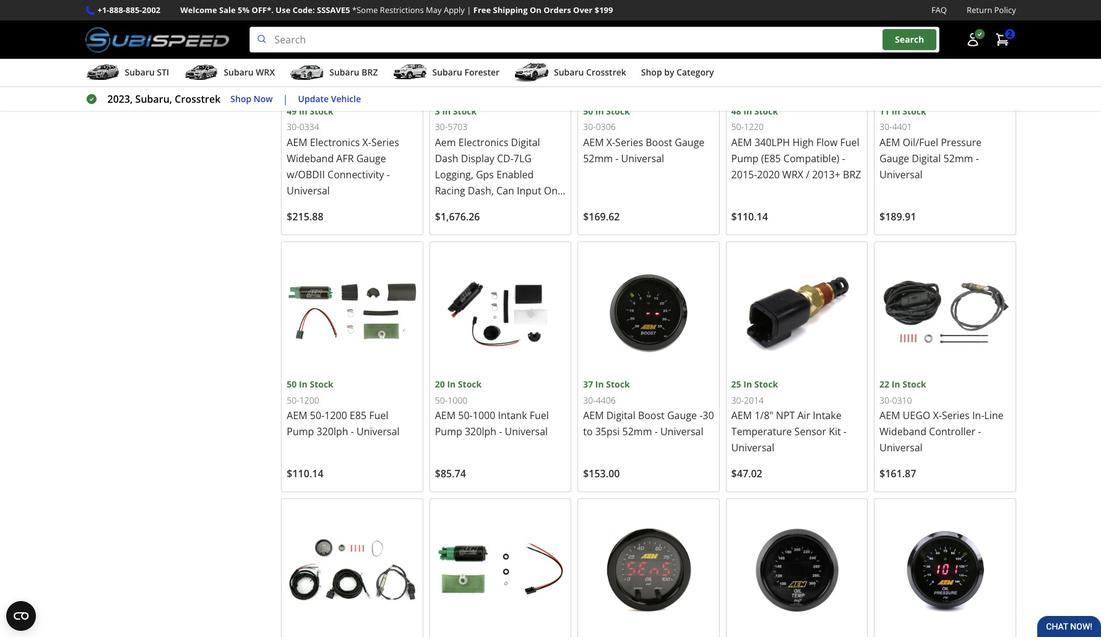 Task type: vqa. For each thing, say whether or not it's contained in the screenshot.


Task type: locate. For each thing, give the bounding box(es) containing it.
electronics for display
[[459, 136, 509, 149]]

npt
[[776, 409, 795, 423]]

30- inside '3 in stock 30-5703 aem electronics digital dash display cd-7lg logging, gps enabled racing dash, can input only w/ gps - universal'
[[435, 121, 448, 133]]

controller
[[930, 425, 976, 439]]

aem for aem digital boost gauge -30 to 35psi 52mm  - universal
[[583, 409, 604, 423]]

1 vertical spatial wrx
[[783, 168, 804, 181]]

0 horizontal spatial gps
[[451, 200, 469, 214]]

aem down 2014
[[732, 409, 752, 423]]

fuel right flow
[[841, 136, 860, 149]]

in for aem oil/fuel pressure gauge digital 52mm  - universal
[[892, 105, 901, 117]]

boost
[[646, 136, 673, 149], [638, 409, 665, 423]]

30- inside the 49 in stock 30-0334 aem electronics x-series wideband afr gauge w/obdii connectivity - universal
[[287, 121, 300, 133]]

30- down the 11 at right top
[[880, 121, 893, 133]]

in for aem 50-1200 e85 fuel pump 320lph  - universal
[[299, 379, 308, 390]]

2 horizontal spatial fuel
[[841, 136, 860, 149]]

series up "connectivity"
[[372, 136, 399, 149]]

wrx inside dropdown button
[[256, 66, 275, 78]]

shop inside dropdown button
[[641, 66, 662, 78]]

52mm inside 11 in stock 30-4401 aem oil/fuel pressure gauge digital 52mm  - universal
[[944, 152, 974, 165]]

fuel for intank
[[530, 409, 549, 423]]

digital up 7lg
[[511, 136, 540, 149]]

1 vertical spatial shop
[[231, 93, 252, 105]]

aem for aem 50-1200 e85 fuel pump 320lph  - universal
[[287, 409, 308, 423]]

digital down oil/fuel
[[912, 152, 941, 165]]

2015-
[[732, 168, 758, 181]]

in inside 22 in stock 30-0310 aem uego x-series in-line wideband controller  - universal
[[892, 379, 901, 390]]

320lph inside 50 in stock 50-1200 aem 50-1200 e85 fuel pump 320lph  - universal
[[317, 425, 348, 439]]

aem inside the 49 in stock 30-0334 aem electronics x-series wideband afr gauge w/obdii connectivity - universal
[[287, 136, 308, 149]]

subaru
[[125, 66, 155, 78], [224, 66, 254, 78], [330, 66, 360, 78], [433, 66, 462, 78], [554, 66, 584, 78]]

0 vertical spatial 1000
[[448, 394, 468, 406]]

in inside 48 in stock 50-1220 aem 340lph high flow fuel pump (e85 compatible) - 2015-2020 wrx / 2013+ brz
[[744, 105, 752, 117]]

0 vertical spatial 1200
[[300, 394, 319, 406]]

universal
[[621, 152, 665, 165], [880, 168, 923, 181], [287, 184, 330, 198], [477, 200, 520, 214], [357, 425, 400, 439], [505, 425, 548, 439], [661, 425, 704, 439], [732, 441, 775, 455], [880, 441, 923, 455]]

electronics
[[310, 136, 360, 149], [459, 136, 509, 149]]

subaru for subaru crosstrek
[[554, 66, 584, 78]]

aem inside the 50 in stock 30-0306 aem x-series boost gauge 52mm - universal
[[583, 136, 604, 149]]

x- inside the 50 in stock 30-0306 aem x-series boost gauge 52mm - universal
[[607, 136, 616, 149]]

dash,
[[468, 184, 494, 198]]

50 inside the 50 in stock 30-0306 aem x-series boost gauge 52mm - universal
[[583, 105, 593, 117]]

1 horizontal spatial fuel
[[530, 409, 549, 423]]

2 horizontal spatial x-
[[933, 409, 942, 423]]

-
[[616, 152, 619, 165], [843, 152, 846, 165], [976, 152, 979, 165], [387, 168, 390, 181], [471, 200, 474, 214], [700, 409, 703, 423], [351, 425, 354, 439], [499, 425, 502, 439], [655, 425, 658, 439], [844, 425, 847, 439], [979, 425, 982, 439]]

/
[[806, 168, 810, 181]]

a subaru sti thumbnail image image
[[85, 63, 120, 82]]

vehicle
[[331, 93, 361, 105]]

37
[[583, 379, 593, 390]]

4 subaru from the left
[[433, 66, 462, 78]]

1 vertical spatial 1000
[[473, 409, 496, 423]]

- inside 25 in stock 30-2014 aem 1/8" npt air intake temperature sensor kit - universal
[[844, 425, 847, 439]]

50 inside 50 in stock 50-1200 aem 50-1200 e85 fuel pump 320lph  - universal
[[287, 379, 297, 390]]

aem down 0306
[[583, 136, 604, 149]]

flow
[[817, 136, 838, 149]]

electronics up display
[[459, 136, 509, 149]]

aem high flow fuel pump (e85 compatible) image
[[435, 504, 566, 635]]

aem oil/transmission/coolant temperature gauge digital 52mm universal - universal image
[[732, 504, 863, 635]]

in inside 50 in stock 50-1200 aem 50-1200 e85 fuel pump 320lph  - universal
[[299, 379, 308, 390]]

aem inside the 37 in stock 30-4406 aem digital boost gauge -30 to 35psi 52mm  - universal
[[583, 409, 604, 423]]

1 horizontal spatial 1200
[[325, 409, 347, 423]]

2 horizontal spatial 52mm
[[944, 152, 974, 165]]

50-
[[732, 121, 744, 133], [287, 394, 300, 406], [435, 394, 448, 406], [310, 409, 325, 423], [458, 409, 473, 423]]

52mm for oil/fuel
[[944, 152, 974, 165]]

fuel right e85
[[369, 409, 389, 423]]

52mm for x-
[[583, 152, 613, 165]]

cd-
[[497, 152, 514, 165]]

electronics inside the 49 in stock 30-0334 aem electronics x-series wideband afr gauge w/obdii connectivity - universal
[[310, 136, 360, 149]]

a subaru wrx thumbnail image image
[[184, 63, 219, 82]]

fuel right intank
[[530, 409, 549, 423]]

0 vertical spatial shop
[[641, 66, 662, 78]]

0 horizontal spatial electronics
[[310, 136, 360, 149]]

1 horizontal spatial $110.14
[[732, 210, 768, 224]]

30- down 3
[[435, 121, 448, 133]]

0 vertical spatial brz
[[362, 66, 378, 78]]

stock inside the 50 in stock 30-0306 aem x-series boost gauge 52mm - universal
[[606, 105, 630, 117]]

code:
[[293, 4, 315, 15]]

50 for aem 50-1200 e85 fuel pump 320lph  - universal
[[287, 379, 297, 390]]

1 vertical spatial brz
[[843, 168, 862, 181]]

shop for shop now
[[231, 93, 252, 105]]

stock for aem digital boost gauge -30 to 35psi 52mm  - universal
[[606, 379, 630, 390]]

stock for aem 50-1000 intank fuel pump 320lph  - universal
[[458, 379, 482, 390]]

stock inside '3 in stock 30-5703 aem electronics digital dash display cd-7lg logging, gps enabled racing dash, can input only w/ gps - universal'
[[453, 105, 477, 117]]

2 subaru from the left
[[224, 66, 254, 78]]

2 horizontal spatial pump
[[732, 152, 759, 165]]

0 horizontal spatial digital
[[511, 136, 540, 149]]

30- for aem electronics x-series wideband afr gauge w/obdii connectivity - universal
[[287, 121, 300, 133]]

1 horizontal spatial gps
[[476, 168, 494, 181]]

49
[[287, 105, 297, 117]]

off*.
[[252, 4, 274, 15]]

stock for aem 1/8" npt air intake temperature sensor kit - universal
[[755, 379, 778, 390]]

pump for aem 50-1000 intank fuel pump 320lph  - universal
[[435, 425, 462, 439]]

50- for aem 340lph high flow fuel pump (e85 compatible) - 2015-2020 wrx / 2013+ brz
[[732, 121, 744, 133]]

30- down 25
[[732, 394, 744, 406]]

in inside 11 in stock 30-4401 aem oil/fuel pressure gauge digital 52mm  - universal
[[892, 105, 901, 117]]

1 320lph from the left
[[317, 425, 348, 439]]

1 vertical spatial 1200
[[325, 409, 347, 423]]

series down 0306
[[616, 136, 643, 149]]

stock inside 50 in stock 50-1200 aem 50-1200 e85 fuel pump 320lph  - universal
[[310, 379, 334, 390]]

885-
[[126, 4, 142, 15]]

0 horizontal spatial |
[[283, 92, 288, 106]]

aem down 0334
[[287, 136, 308, 149]]

0334
[[300, 121, 319, 133]]

1 horizontal spatial brz
[[843, 168, 862, 181]]

aem inside 22 in stock 30-0310 aem uego x-series in-line wideband controller  - universal
[[880, 409, 901, 423]]

30- inside 25 in stock 30-2014 aem 1/8" npt air intake temperature sensor kit - universal
[[732, 394, 744, 406]]

0 horizontal spatial $110.14
[[287, 467, 324, 481]]

stock inside 22 in stock 30-0310 aem uego x-series in-line wideband controller  - universal
[[903, 379, 927, 390]]

fuel
[[841, 136, 860, 149], [369, 409, 389, 423], [530, 409, 549, 423]]

subaru left forester
[[433, 66, 462, 78]]

x- inside the 49 in stock 30-0334 aem electronics x-series wideband afr gauge w/obdii connectivity - universal
[[363, 136, 372, 149]]

fuel inside 20 in stock 50-1000 aem 50-1000 intank fuel pump 320lph  - universal
[[530, 409, 549, 423]]

aem inside 50 in stock 50-1200 aem 50-1200 e85 fuel pump 320lph  - universal
[[287, 409, 308, 423]]

0 vertical spatial $110.14
[[732, 210, 768, 224]]

aem 50-1000 intank fuel pump 320lph  - universal image
[[435, 247, 566, 378]]

brz right 2013+
[[843, 168, 862, 181]]

by
[[665, 66, 675, 78]]

1 vertical spatial digital
[[912, 152, 941, 165]]

series inside the 50 in stock 30-0306 aem x-series boost gauge 52mm - universal
[[616, 136, 643, 149]]

30- for aem oil/fuel pressure gauge digital 52mm  - universal
[[880, 121, 893, 133]]

aem inside 48 in stock 50-1220 aem 340lph high flow fuel pump (e85 compatible) - 2015-2020 wrx / 2013+ brz
[[732, 136, 752, 149]]

x- inside 22 in stock 30-0310 aem uego x-series in-line wideband controller  - universal
[[933, 409, 942, 423]]

50- inside 48 in stock 50-1220 aem 340lph high flow fuel pump (e85 compatible) - 2015-2020 wrx / 2013+ brz
[[732, 121, 744, 133]]

0 horizontal spatial crosstrek
[[175, 92, 221, 106]]

0 vertical spatial boost
[[646, 136, 673, 149]]

in inside '3 in stock 30-5703 aem electronics digital dash display cd-7lg logging, gps enabled racing dash, can input only w/ gps - universal'
[[442, 105, 451, 117]]

1 horizontal spatial |
[[467, 4, 471, 15]]

universal inside 25 in stock 30-2014 aem 1/8" npt air intake temperature sensor kit - universal
[[732, 441, 775, 455]]

| left free
[[467, 4, 471, 15]]

crosstrek
[[586, 66, 627, 78], [175, 92, 221, 106]]

52mm down pressure
[[944, 152, 974, 165]]

x-
[[363, 136, 372, 149], [607, 136, 616, 149], [933, 409, 942, 423]]

$47.02
[[732, 467, 763, 481]]

brz
[[362, 66, 378, 78], [843, 168, 862, 181]]

1 vertical spatial wideband
[[880, 425, 927, 439]]

digital up 35psi
[[607, 409, 636, 423]]

wideband inside 22 in stock 30-0310 aem uego x-series in-line wideband controller  - universal
[[880, 425, 927, 439]]

shop left now
[[231, 93, 252, 105]]

0 vertical spatial crosstrek
[[586, 66, 627, 78]]

policy
[[995, 4, 1017, 15]]

racing
[[435, 184, 466, 198]]

0 vertical spatial digital
[[511, 136, 540, 149]]

aem down 0310
[[880, 409, 901, 423]]

0 horizontal spatial 52mm
[[583, 152, 613, 165]]

stock inside the 37 in stock 30-4406 aem digital boost gauge -30 to 35psi 52mm  - universal
[[606, 379, 630, 390]]

digital
[[511, 136, 540, 149], [912, 152, 941, 165], [607, 409, 636, 423]]

30- inside 22 in stock 30-0310 aem uego x-series in-line wideband controller  - universal
[[880, 394, 893, 406]]

pump inside 48 in stock 50-1220 aem 340lph high flow fuel pump (e85 compatible) - 2015-2020 wrx / 2013+ brz
[[732, 152, 759, 165]]

0 horizontal spatial fuel
[[369, 409, 389, 423]]

320lph inside 20 in stock 50-1000 aem 50-1000 intank fuel pump 320lph  - universal
[[465, 425, 497, 439]]

kit
[[829, 425, 841, 439]]

0 horizontal spatial 320lph
[[317, 425, 348, 439]]

in for aem 50-1000 intank fuel pump 320lph  - universal
[[447, 379, 456, 390]]

boost inside the 50 in stock 30-0306 aem x-series boost gauge 52mm - universal
[[646, 136, 673, 149]]

subaru wrx button
[[184, 61, 275, 86]]

1/8"
[[755, 409, 774, 423]]

aem for aem x-series boost gauge 52mm - universal
[[583, 136, 604, 149]]

in for aem 340lph high flow fuel pump (e85 compatible) - 2015-2020 wrx / 2013+ brz
[[744, 105, 752, 117]]

1 horizontal spatial crosstrek
[[586, 66, 627, 78]]

universal inside the 49 in stock 30-0334 aem electronics x-series wideband afr gauge w/obdii connectivity - universal
[[287, 184, 330, 198]]

faq
[[932, 4, 947, 15]]

in inside the 49 in stock 30-0334 aem electronics x-series wideband afr gauge w/obdii connectivity - universal
[[299, 105, 308, 117]]

aem electronics digital dash display cd-7lg logging, gps enabled racing dash, can input only w/ gps - universal image
[[435, 0, 566, 105]]

30- down '22'
[[880, 394, 893, 406]]

a subaru brz thumbnail image image
[[290, 63, 325, 82]]

in for aem digital boost gauge -30 to 35psi 52mm  - universal
[[596, 379, 604, 390]]

button image
[[966, 32, 981, 47]]

pump for aem 340lph high flow fuel pump (e85 compatible) - 2015-2020 wrx / 2013+ brz
[[732, 152, 759, 165]]

1 horizontal spatial x-
[[607, 136, 616, 149]]

1 horizontal spatial series
[[616, 136, 643, 149]]

0 horizontal spatial series
[[372, 136, 399, 149]]

universal inside '3 in stock 30-5703 aem electronics digital dash display cd-7lg logging, gps enabled racing dash, can input only w/ gps - universal'
[[477, 200, 520, 214]]

2 horizontal spatial series
[[942, 409, 970, 423]]

pump for aem 50-1200 e85 fuel pump 320lph  - universal
[[287, 425, 314, 439]]

0 vertical spatial 50
[[583, 105, 593, 117]]

can
[[497, 184, 515, 198]]

a subaru forester thumbnail image image
[[393, 63, 428, 82]]

2 horizontal spatial digital
[[912, 152, 941, 165]]

subaru up the shop now in the top left of the page
[[224, 66, 254, 78]]

0 vertical spatial gps
[[476, 168, 494, 181]]

aem 1/8" npt air intake temperature sensor kit - universal image
[[732, 247, 863, 378]]

electronics inside '3 in stock 30-5703 aem electronics digital dash display cd-7lg logging, gps enabled racing dash, can input only w/ gps - universal'
[[459, 136, 509, 149]]

stock inside 48 in stock 50-1220 aem 340lph high flow fuel pump (e85 compatible) - 2015-2020 wrx / 2013+ brz
[[755, 105, 778, 117]]

in for aem electronics digital dash display cd-7lg logging, gps enabled racing dash, can input only w/ gps - universal
[[442, 105, 451, 117]]

stock for aem electronics digital dash display cd-7lg logging, gps enabled racing dash, can input only w/ gps - universal
[[453, 105, 477, 117]]

fuel inside 48 in stock 50-1220 aem 340lph high flow fuel pump (e85 compatible) - 2015-2020 wrx / 2013+ brz
[[841, 136, 860, 149]]

aem oil/fuel pressure gauge digital 52mm  - universal image
[[880, 0, 1011, 105]]

air
[[798, 409, 811, 423]]

gps right w/
[[451, 200, 469, 214]]

7lg
[[514, 152, 532, 165]]

0 horizontal spatial 1000
[[448, 394, 468, 406]]

universal inside 50 in stock 50-1200 aem 50-1200 e85 fuel pump 320lph  - universal
[[357, 425, 400, 439]]

35psi
[[596, 425, 620, 439]]

aem down 4401
[[880, 136, 901, 149]]

in inside 20 in stock 50-1000 aem 50-1000 intank fuel pump 320lph  - universal
[[447, 379, 456, 390]]

1 vertical spatial 50
[[287, 379, 297, 390]]

series inside the 49 in stock 30-0334 aem electronics x-series wideband afr gauge w/obdii connectivity - universal
[[372, 136, 399, 149]]

wrx left /
[[783, 168, 804, 181]]

2 vertical spatial digital
[[607, 409, 636, 423]]

input
[[517, 184, 542, 198]]

52mm down 0306
[[583, 152, 613, 165]]

x- down 0306
[[607, 136, 616, 149]]

stock for aem electronics x-series wideband afr gauge w/obdii connectivity - universal
[[310, 105, 334, 117]]

aem inside 11 in stock 30-4401 aem oil/fuel pressure gauge digital 52mm  - universal
[[880, 136, 901, 149]]

update
[[298, 93, 329, 105]]

x- right uego
[[933, 409, 942, 423]]

wrx inside 48 in stock 50-1220 aem 340lph high flow fuel pump (e85 compatible) - 2015-2020 wrx / 2013+ brz
[[783, 168, 804, 181]]

pump
[[732, 152, 759, 165], [287, 425, 314, 439], [435, 425, 462, 439]]

open widget image
[[6, 601, 36, 631]]

1 horizontal spatial wrx
[[783, 168, 804, 181]]

52mm inside the 50 in stock 30-0306 aem x-series boost gauge 52mm - universal
[[583, 152, 613, 165]]

1 horizontal spatial electronics
[[459, 136, 509, 149]]

$169.62
[[583, 210, 620, 224]]

in inside the 50 in stock 30-0306 aem x-series boost gauge 52mm - universal
[[596, 105, 604, 117]]

aem inside 25 in stock 30-2014 aem 1/8" npt air intake temperature sensor kit - universal
[[732, 409, 752, 423]]

universal inside the 50 in stock 30-0306 aem x-series boost gauge 52mm - universal
[[621, 152, 665, 165]]

subispeed logo image
[[85, 27, 229, 53]]

1 vertical spatial $110.14
[[287, 467, 324, 481]]

aem down 20
[[435, 409, 456, 423]]

1 horizontal spatial 50
[[583, 105, 593, 117]]

1 horizontal spatial wideband
[[880, 425, 927, 439]]

wrx up now
[[256, 66, 275, 78]]

5 subaru from the left
[[554, 66, 584, 78]]

2020
[[758, 168, 780, 181]]

1000
[[448, 394, 468, 406], [473, 409, 496, 423]]

1 horizontal spatial 1000
[[473, 409, 496, 423]]

boost inside the 37 in stock 30-4406 aem digital boost gauge -30 to 35psi 52mm  - universal
[[638, 409, 665, 423]]

1 electronics from the left
[[310, 136, 360, 149]]

on
[[530, 4, 542, 15]]

aem oil pressure gauge digital 0-150psi 52mm  - universal image
[[880, 504, 1011, 635]]

aem left e85
[[287, 409, 308, 423]]

1 vertical spatial boost
[[638, 409, 665, 423]]

| right now
[[283, 92, 288, 106]]

2 320lph from the left
[[465, 425, 497, 439]]

stock inside 11 in stock 30-4401 aem oil/fuel pressure gauge digital 52mm  - universal
[[903, 105, 927, 117]]

subaru right a subaru crosstrek thumbnail image
[[554, 66, 584, 78]]

0 horizontal spatial shop
[[231, 93, 252, 105]]

aem x-series boost gauge 52mm - universal image
[[583, 0, 714, 105]]

shop
[[641, 66, 662, 78], [231, 93, 252, 105]]

series up controller
[[942, 409, 970, 423]]

320lph for 1000
[[465, 425, 497, 439]]

30- inside the 37 in stock 30-4406 aem digital boost gauge -30 to 35psi 52mm  - universal
[[583, 394, 596, 406]]

20 in stock 50-1000 aem 50-1000 intank fuel pump 320lph  - universal
[[435, 379, 549, 439]]

0 vertical spatial wideband
[[287, 152, 334, 165]]

pump inside 20 in stock 50-1000 aem 50-1000 intank fuel pump 320lph  - universal
[[435, 425, 462, 439]]

1 horizontal spatial 320lph
[[465, 425, 497, 439]]

in inside the 37 in stock 30-4406 aem digital boost gauge -30 to 35psi 52mm  - universal
[[596, 379, 604, 390]]

0 horizontal spatial 50
[[287, 379, 297, 390]]

52mm right 35psi
[[623, 425, 652, 439]]

1220
[[744, 121, 764, 133]]

aem uego x-series in-line wideband controller  - universal image
[[880, 247, 1011, 378]]

in for aem uego x-series in-line wideband controller  - universal
[[892, 379, 901, 390]]

stock inside 25 in stock 30-2014 aem 1/8" npt air intake temperature sensor kit - universal
[[755, 379, 778, 390]]

line
[[985, 409, 1004, 423]]

0 horizontal spatial x-
[[363, 136, 372, 149]]

wideband up w/obdii
[[287, 152, 334, 165]]

faq link
[[932, 4, 947, 17]]

return policy
[[967, 4, 1017, 15]]

in inside 25 in stock 30-2014 aem 1/8" npt air intake temperature sensor kit - universal
[[744, 379, 752, 390]]

1 horizontal spatial digital
[[607, 409, 636, 423]]

30- inside the 50 in stock 30-0306 aem x-series boost gauge 52mm - universal
[[583, 121, 596, 133]]

welcome sale 5% off*. use code: sssave5
[[180, 4, 350, 15]]

aem up to
[[583, 409, 604, 423]]

aem
[[287, 136, 308, 149], [583, 136, 604, 149], [732, 136, 752, 149], [880, 136, 901, 149], [287, 409, 308, 423], [435, 409, 456, 423], [583, 409, 604, 423], [732, 409, 752, 423], [880, 409, 901, 423]]

sensor
[[795, 425, 827, 439]]

$189.91
[[880, 210, 917, 224]]

- inside '3 in stock 30-5703 aem electronics digital dash display cd-7lg logging, gps enabled racing dash, can input only w/ gps - universal'
[[471, 200, 474, 214]]

pump inside 50 in stock 50-1200 aem 50-1200 e85 fuel pump 320lph  - universal
[[287, 425, 314, 439]]

1 subaru from the left
[[125, 66, 155, 78]]

wideband down uego
[[880, 425, 927, 439]]

shop left by
[[641, 66, 662, 78]]

0 horizontal spatial wrx
[[256, 66, 275, 78]]

30- inside 11 in stock 30-4401 aem oil/fuel pressure gauge digital 52mm  - universal
[[880, 121, 893, 133]]

|
[[467, 4, 471, 15], [283, 92, 288, 106]]

crosstrek down a subaru wrx thumbnail image
[[175, 92, 221, 106]]

$215.88
[[287, 210, 324, 224]]

30-
[[287, 121, 300, 133], [435, 121, 448, 133], [583, 121, 596, 133], [880, 121, 893, 133], [583, 394, 596, 406], [732, 394, 744, 406], [880, 394, 893, 406]]

to
[[583, 425, 593, 439]]

series inside 22 in stock 30-0310 aem uego x-series in-line wideband controller  - universal
[[942, 409, 970, 423]]

0 vertical spatial wrx
[[256, 66, 275, 78]]

3 in stock 30-5703 aem electronics digital dash display cd-7lg logging, gps enabled racing dash, can input only w/ gps - universal
[[435, 105, 565, 214]]

1 horizontal spatial 52mm
[[623, 425, 652, 439]]

fuel inside 50 in stock 50-1200 aem 50-1200 e85 fuel pump 320lph  - universal
[[369, 409, 389, 423]]

subaru for subaru forester
[[433, 66, 462, 78]]

0 horizontal spatial brz
[[362, 66, 378, 78]]

340lph
[[755, 136, 790, 149]]

50 for aem x-series boost gauge 52mm - universal
[[583, 105, 593, 117]]

2 electronics from the left
[[459, 136, 509, 149]]

49 in stock 30-0334 aem electronics x-series wideband afr gauge w/obdii connectivity - universal
[[287, 105, 399, 198]]

3 subaru from the left
[[330, 66, 360, 78]]

afr
[[336, 152, 354, 165]]

stock inside the 49 in stock 30-0334 aem electronics x-series wideband afr gauge w/obdii connectivity - universal
[[310, 105, 334, 117]]

30- down 37 at the right bottom of the page
[[583, 394, 596, 406]]

aem down 1220
[[732, 136, 752, 149]]

crosstrek down search input field
[[586, 66, 627, 78]]

intank
[[498, 409, 527, 423]]

aem for aem oil/fuel pressure gauge digital 52mm  - universal
[[880, 136, 901, 149]]

subaru left 'sti'
[[125, 66, 155, 78]]

stock for aem x-series boost gauge 52mm - universal
[[606, 105, 630, 117]]

x- for aem uego x-series in-line wideband controller  - universal
[[933, 409, 942, 423]]

aem x-series wideband uego air/fuel ratio controller gauge - universal image
[[287, 504, 418, 635]]

1 horizontal spatial pump
[[435, 425, 462, 439]]

brz left a subaru forester thumbnail image
[[362, 66, 378, 78]]

1 vertical spatial gps
[[451, 200, 469, 214]]

free
[[474, 4, 491, 15]]

aem inside 20 in stock 50-1000 aem 50-1000 intank fuel pump 320lph  - universal
[[435, 409, 456, 423]]

30- down '49'
[[287, 121, 300, 133]]

1 vertical spatial |
[[283, 92, 288, 106]]

gps up dash,
[[476, 168, 494, 181]]

*some restrictions may apply | free shipping on orders over $199
[[352, 4, 613, 15]]

aem for aem electronics x-series wideband afr gauge w/obdii connectivity - universal
[[287, 136, 308, 149]]

stock inside 20 in stock 50-1000 aem 50-1000 intank fuel pump 320lph  - universal
[[458, 379, 482, 390]]

30- down subaru crosstrek
[[583, 121, 596, 133]]

electronics up afr
[[310, 136, 360, 149]]

0 horizontal spatial wideband
[[287, 152, 334, 165]]

subaru up vehicle
[[330, 66, 360, 78]]

subaru forester button
[[393, 61, 500, 86]]

in for aem 1/8" npt air intake temperature sensor kit - universal
[[744, 379, 752, 390]]

x- up "connectivity"
[[363, 136, 372, 149]]

0 horizontal spatial 1200
[[300, 394, 319, 406]]

aem for aem 340lph high flow fuel pump (e85 compatible) - 2015-2020 wrx / 2013+ brz
[[732, 136, 752, 149]]

1 horizontal spatial shop
[[641, 66, 662, 78]]

0 horizontal spatial pump
[[287, 425, 314, 439]]

over
[[573, 4, 593, 15]]



Task type: describe. For each thing, give the bounding box(es) containing it.
compatible)
[[784, 152, 840, 165]]

30
[[703, 409, 714, 423]]

$153.00
[[583, 467, 620, 481]]

888-
[[109, 4, 126, 15]]

22 in stock 30-0310 aem uego x-series in-line wideband controller  - universal
[[880, 379, 1004, 455]]

w/obdii
[[287, 168, 325, 181]]

- inside 22 in stock 30-0310 aem uego x-series in-line wideband controller  - universal
[[979, 425, 982, 439]]

3
[[435, 105, 440, 117]]

subaru brz
[[330, 66, 378, 78]]

crosstrek inside dropdown button
[[586, 66, 627, 78]]

a subaru crosstrek thumbnail image image
[[515, 63, 549, 82]]

aem for aem 50-1000 intank fuel pump 320lph  - universal
[[435, 409, 456, 423]]

- inside 48 in stock 50-1220 aem 340lph high flow fuel pump (e85 compatible) - 2015-2020 wrx / 2013+ brz
[[843, 152, 846, 165]]

30- for aem uego x-series in-line wideband controller  - universal
[[880, 394, 893, 406]]

2023, subaru, crosstrek
[[107, 92, 221, 106]]

return
[[967, 4, 993, 15]]

shop by category button
[[641, 61, 714, 86]]

digital inside '3 in stock 30-5703 aem electronics digital dash display cd-7lg logging, gps enabled racing dash, can input only w/ gps - universal'
[[511, 136, 540, 149]]

48 in stock 50-1220 aem 340lph high flow fuel pump (e85 compatible) - 2015-2020 wrx / 2013+ brz
[[732, 105, 862, 181]]

may
[[426, 4, 442, 15]]

11
[[880, 105, 890, 117]]

wideband inside the 49 in stock 30-0334 aem electronics x-series wideband afr gauge w/obdii connectivity - universal
[[287, 152, 334, 165]]

stock for aem uego x-series in-line wideband controller  - universal
[[903, 379, 927, 390]]

aem electronics x-series wideband afr gauge w/obdii connectivity - universal image
[[287, 0, 418, 105]]

aem for aem 1/8" npt air intake temperature sensor kit - universal
[[732, 409, 752, 423]]

+1-
[[98, 4, 109, 15]]

in for aem x-series boost gauge 52mm - universal
[[596, 105, 604, 117]]

in for aem electronics x-series wideband afr gauge w/obdii connectivity - universal
[[299, 105, 308, 117]]

aem 340lph high flow fuel pump (e85 compatible) - 2015-2020 wrx / 2013+ brz image
[[732, 0, 863, 105]]

dash
[[435, 152, 459, 165]]

series for aem uego x-series in-line wideband controller  - universal
[[942, 409, 970, 423]]

sti
[[157, 66, 169, 78]]

update vehicle button
[[298, 92, 361, 106]]

11 in stock 30-4401 aem oil/fuel pressure gauge digital 52mm  - universal
[[880, 105, 982, 181]]

0306
[[596, 121, 616, 133]]

30- for aem 1/8" npt air intake temperature sensor kit - universal
[[732, 394, 744, 406]]

48
[[732, 105, 742, 117]]

shop by category
[[641, 66, 714, 78]]

shop now
[[231, 93, 273, 105]]

welcome
[[180, 4, 217, 15]]

enabled
[[497, 168, 534, 181]]

20
[[435, 379, 445, 390]]

subaru for subaru sti
[[125, 66, 155, 78]]

22
[[880, 379, 890, 390]]

connectivity
[[328, 168, 384, 181]]

subaru for subaru wrx
[[224, 66, 254, 78]]

restrictions
[[380, 4, 424, 15]]

intake
[[813, 409, 842, 423]]

37 in stock 30-4406 aem digital boost gauge -30 to 35psi 52mm  - universal
[[583, 379, 714, 439]]

2002
[[142, 4, 161, 15]]

only
[[544, 184, 565, 198]]

aem digital boost gauge -30 to 35psi 52mm  - universal image
[[583, 247, 714, 378]]

x- for aem electronics x-series wideband afr gauge w/obdii connectivity - universal
[[363, 136, 372, 149]]

(e85
[[762, 152, 781, 165]]

stock for aem 50-1200 e85 fuel pump 320lph  - universal
[[310, 379, 334, 390]]

universal inside 22 in stock 30-0310 aem uego x-series in-line wideband controller  - universal
[[880, 441, 923, 455]]

subaru crosstrek
[[554, 66, 627, 78]]

subaru brz button
[[290, 61, 378, 86]]

forester
[[465, 66, 500, 78]]

- inside the 50 in stock 30-0306 aem x-series boost gauge 52mm - universal
[[616, 152, 619, 165]]

$110.14 for aem 340lph high flow fuel pump (e85 compatible) - 2015-2020 wrx / 2013+ brz
[[732, 210, 768, 224]]

4406
[[596, 394, 616, 406]]

4401
[[893, 121, 912, 133]]

2013+
[[813, 168, 841, 181]]

- inside the 49 in stock 30-0334 aem electronics x-series wideband afr gauge w/obdii connectivity - universal
[[387, 168, 390, 181]]

+1-888-885-2002 link
[[98, 4, 161, 17]]

subaru sti button
[[85, 61, 169, 86]]

5703
[[448, 121, 468, 133]]

universal inside 11 in stock 30-4401 aem oil/fuel pressure gauge digital 52mm  - universal
[[880, 168, 923, 181]]

25
[[732, 379, 742, 390]]

2
[[1008, 28, 1013, 40]]

30- for aem electronics digital dash display cd-7lg logging, gps enabled racing dash, can input only w/ gps - universal
[[435, 121, 448, 133]]

display
[[461, 152, 495, 165]]

w/
[[435, 200, 448, 214]]

gauge inside 11 in stock 30-4401 aem oil/fuel pressure gauge digital 52mm  - universal
[[880, 152, 910, 165]]

2 button
[[989, 27, 1017, 52]]

320lph for 1200
[[317, 425, 348, 439]]

0 vertical spatial |
[[467, 4, 471, 15]]

pressure
[[941, 136, 982, 149]]

brz inside 48 in stock 50-1220 aem 340lph high flow fuel pump (e85 compatible) - 2015-2020 wrx / 2013+ brz
[[843, 168, 862, 181]]

$199
[[595, 4, 613, 15]]

brz inside dropdown button
[[362, 66, 378, 78]]

universal inside 20 in stock 50-1000 aem 50-1000 intank fuel pump 320lph  - universal
[[505, 425, 548, 439]]

subaru wrx
[[224, 66, 275, 78]]

subaru,
[[135, 92, 172, 106]]

logging,
[[435, 168, 474, 181]]

25 in stock 30-2014 aem 1/8" npt air intake temperature sensor kit - universal
[[732, 379, 847, 455]]

fuel for flow
[[841, 136, 860, 149]]

- inside 50 in stock 50-1200 aem 50-1200 e85 fuel pump 320lph  - universal
[[351, 425, 354, 439]]

fuel for e85
[[369, 409, 389, 423]]

subaru forester
[[433, 66, 500, 78]]

electronics for wideband
[[310, 136, 360, 149]]

30- for aem x-series boost gauge 52mm - universal
[[583, 121, 596, 133]]

subaru crosstrek button
[[515, 61, 627, 86]]

search button
[[883, 29, 937, 50]]

aem for aem uego x-series in-line wideband controller  - universal
[[880, 409, 901, 423]]

50- for aem 50-1000 intank fuel pump 320lph  - universal
[[435, 394, 448, 406]]

in-
[[973, 409, 985, 423]]

universal inside the 37 in stock 30-4406 aem digital boost gauge -30 to 35psi 52mm  - universal
[[661, 425, 704, 439]]

- inside 11 in stock 30-4401 aem oil/fuel pressure gauge digital 52mm  - universal
[[976, 152, 979, 165]]

orders
[[544, 4, 571, 15]]

- inside 20 in stock 50-1000 aem 50-1000 intank fuel pump 320lph  - universal
[[499, 425, 502, 439]]

$110.14 for aem 50-1200 e85 fuel pump 320lph  - universal
[[287, 467, 324, 481]]

gauge inside the 49 in stock 30-0334 aem electronics x-series wideband afr gauge w/obdii connectivity - universal
[[357, 152, 386, 165]]

search
[[895, 34, 925, 45]]

gauge inside the 37 in stock 30-4406 aem digital boost gauge -30 to 35psi 52mm  - universal
[[668, 409, 697, 423]]

digital inside 11 in stock 30-4401 aem oil/fuel pressure gauge digital 52mm  - universal
[[912, 152, 941, 165]]

shop for shop by category
[[641, 66, 662, 78]]

stock for aem 340lph high flow fuel pump (e85 compatible) - 2015-2020 wrx / 2013+ brz
[[755, 105, 778, 117]]

*some
[[352, 4, 378, 15]]

subaru for subaru brz
[[330, 66, 360, 78]]

$85.74
[[435, 467, 466, 481]]

uego
[[903, 409, 931, 423]]

2023,
[[107, 92, 133, 106]]

0310
[[893, 394, 912, 406]]

digital inside the 37 in stock 30-4406 aem digital boost gauge -30 to 35psi 52mm  - universal
[[607, 409, 636, 423]]

5%
[[238, 4, 250, 15]]

temperature
[[732, 425, 792, 439]]

series for aem electronics x-series wideband afr gauge w/obdii connectivity - universal
[[372, 136, 399, 149]]

aem 50-1200 e85 fuel pump 320lph  - universal image
[[287, 247, 418, 378]]

now
[[254, 93, 273, 105]]

gauge inside the 50 in stock 30-0306 aem x-series boost gauge 52mm - universal
[[675, 136, 705, 149]]

search input field
[[249, 27, 940, 53]]

2014
[[744, 394, 764, 406]]

stock for aem oil/fuel pressure gauge digital 52mm  - universal
[[903, 105, 927, 117]]

50- for aem 50-1200 e85 fuel pump 320lph  - universal
[[287, 394, 300, 406]]

subaru sti
[[125, 66, 169, 78]]

52mm inside the 37 in stock 30-4406 aem digital boost gauge -30 to 35psi 52mm  - universal
[[623, 425, 652, 439]]

$1,676.26
[[435, 210, 480, 224]]

50 in stock 50-1200 aem 50-1200 e85 fuel pump 320lph  - universal
[[287, 379, 400, 439]]

1 vertical spatial crosstrek
[[175, 92, 221, 106]]

30- for aem digital boost gauge -30 to 35psi 52mm  - universal
[[583, 394, 596, 406]]

aem x series universal oil pressure gauge 0-100psi 52mm - universal image
[[583, 504, 714, 635]]



